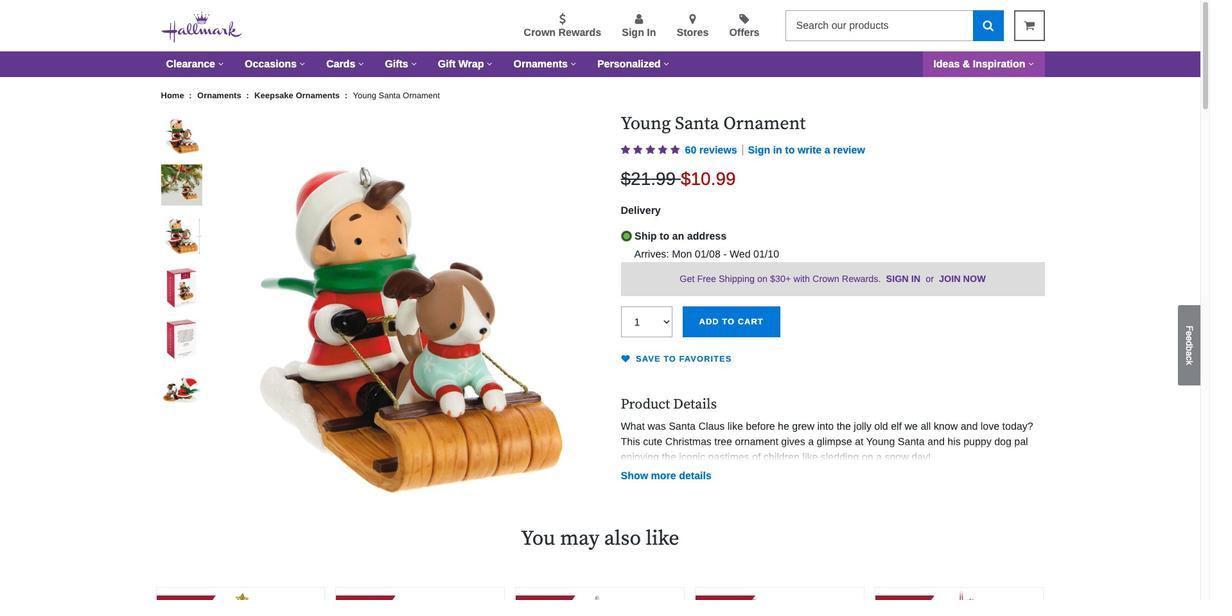 Task type: locate. For each thing, give the bounding box(es) containing it.
0 vertical spatial like
[[728, 421, 743, 432]]

e up 'd'
[[1185, 331, 1195, 336]]

0 horizontal spatial sign in link
[[622, 13, 656, 40]]

2 vertical spatial to
[[664, 354, 677, 364]]

0 vertical spatial ornaments link
[[503, 51, 587, 77]]

0 horizontal spatial young
[[353, 91, 376, 100]]

like
[[728, 421, 743, 432], [803, 451, 818, 462], [646, 526, 680, 552]]

add to cart
[[699, 317, 764, 327]]

0 vertical spatial sign
[[622, 27, 644, 38]]

elf
[[891, 421, 902, 432]]

in left or
[[912, 273, 921, 284]]

crown rewards link
[[524, 13, 602, 40]]

and up the puppy
[[961, 421, 978, 432]]

mon
[[672, 248, 692, 259]]

1 vertical spatial in
[[773, 144, 783, 155]]

1 horizontal spatial the
[[837, 421, 851, 432]]

sign for sign in to write a review
[[748, 144, 771, 155]]

0 vertical spatial to
[[785, 144, 795, 155]]

0 vertical spatial young
[[353, 91, 376, 100]]

ornaments link
[[503, 51, 587, 77], [197, 91, 244, 100]]

with
[[794, 273, 810, 284]]

1 horizontal spatial ornament
[[724, 112, 806, 135]]

1 vertical spatial crown
[[813, 273, 840, 284]]

free
[[697, 273, 716, 284]]

2 article from the left
[[336, 588, 505, 600]]

3 article from the left
[[515, 588, 685, 600]]

know
[[934, 421, 958, 432]]

3 icon image from the left
[[646, 144, 655, 155]]

stores
[[677, 27, 709, 38]]

sign inside banner
[[622, 27, 644, 38]]

the up glimpse on the bottom right
[[837, 421, 851, 432]]

0 vertical spatial in
[[647, 27, 656, 38]]

sign in to write a review link
[[748, 144, 865, 155]]

sign in link up personalized link
[[622, 13, 656, 40]]

menu containing crown rewards
[[262, 11, 775, 40]]

ornament
[[735, 436, 779, 447]]

ornaments down clearance link
[[197, 91, 241, 100]]

1 horizontal spatial ornaments link
[[503, 51, 587, 77]]

grew
[[792, 421, 815, 432]]

young inside what was santa claus like before he grew into the jolly old elf we all know and love today? this cute christmas tree ornament gives a glimpse at young santa and his puppy dog pal enjoying the iconic pastimes of children like sledding on a snow day!
[[867, 436, 895, 447]]

1 vertical spatial sign in link
[[886, 273, 921, 284]]

01/08
[[695, 248, 721, 259]]

details
[[674, 396, 717, 413]]

arrives:
[[635, 248, 669, 259]]

0 horizontal spatial the
[[662, 451, 676, 462]]

old
[[875, 421, 888, 432]]

menu bar
[[156, 51, 1045, 77]]

0 horizontal spatial on
[[758, 273, 768, 284]]

iconic
[[679, 451, 706, 462]]

2 vertical spatial young
[[867, 436, 895, 447]]

to for save to favorites
[[664, 354, 677, 364]]

reviews
[[700, 144, 737, 155]]

b
[[1185, 346, 1195, 351]]

2 vertical spatial sign
[[886, 273, 909, 284]]

to left write
[[785, 144, 795, 155]]

ornament
[[403, 91, 440, 100], [724, 112, 806, 135]]

menu inside banner
[[262, 11, 775, 40]]

like up tree
[[728, 421, 743, 432]]

1 vertical spatial sign
[[748, 144, 771, 155]]

1 vertical spatial like
[[803, 451, 818, 462]]

$10.99
[[681, 169, 736, 189]]

show more details
[[621, 470, 712, 481]]

0 horizontal spatial sign
[[622, 27, 644, 38]]

sledding
[[821, 451, 859, 462]]

crown right with
[[813, 273, 840, 284]]

what was santa claus like before he grew into the jolly old elf we all know and love today? this cute christmas tree ornament gives a glimpse at young santa and his puppy dog pal enjoying the iconic pastimes of children like sledding on a snow day!
[[621, 421, 1034, 462]]

noble nutcrackers snowfall prince ornament, image
[[876, 588, 1044, 600], [876, 588, 1044, 600]]

an
[[672, 230, 684, 241]]

clearance
[[166, 58, 215, 69]]

1 horizontal spatial sign
[[748, 144, 771, 155]]

making memories dancing to the beat ornament, image
[[336, 588, 504, 600], [336, 588, 504, 600]]

search image
[[983, 20, 994, 31]]

1 horizontal spatial sign in link
[[886, 273, 921, 284]]

0 vertical spatial crown
[[524, 27, 556, 38]]

ornaments link down crown rewards
[[503, 51, 587, 77]]

1 vertical spatial ornaments link
[[197, 91, 244, 100]]

1 article from the left
[[156, 588, 325, 600]]

crown left rewards
[[524, 27, 556, 38]]

favorites
[[680, 354, 732, 364]]

banner
[[0, 0, 1201, 77]]

1 horizontal spatial young
[[621, 112, 671, 135]]

occasions link
[[235, 51, 316, 77]]

to
[[722, 317, 735, 327]]

ideas
[[934, 58, 960, 69]]

sign in link left or
[[886, 273, 921, 284]]

2 horizontal spatial young
[[867, 436, 895, 447]]

0 horizontal spatial in
[[647, 27, 656, 38]]

young santa ornament up 60 reviews
[[621, 112, 806, 135]]

0 horizontal spatial young santa ornament
[[353, 91, 440, 100]]

in inside 'link'
[[647, 27, 656, 38]]

on left $30+
[[758, 273, 768, 284]]

wrap
[[459, 58, 484, 69]]

icon image
[[621, 144, 631, 155], [633, 144, 643, 155], [646, 144, 655, 155], [658, 144, 668, 155], [671, 144, 680, 155]]

1 vertical spatial young santa ornament
[[621, 112, 806, 135]]

all
[[921, 421, 931, 432]]

1 horizontal spatial in
[[773, 144, 783, 155]]

more
[[651, 470, 676, 481]]

0 horizontal spatial ornaments
[[197, 91, 241, 100]]

to
[[785, 144, 795, 155], [660, 230, 670, 241], [664, 354, 677, 364]]

stocking stuffers ornament, image
[[156, 588, 325, 600], [156, 588, 325, 600]]

0 horizontal spatial and
[[928, 436, 945, 447]]

the
[[837, 421, 851, 432], [662, 451, 676, 462]]

2 horizontal spatial ornaments
[[514, 58, 568, 69]]

ship
[[635, 230, 657, 241]]

f e e d b a c k button
[[1178, 305, 1201, 386]]

1 horizontal spatial crown
[[813, 273, 840, 284]]

0 horizontal spatial like
[[646, 526, 680, 552]]

article
[[156, 588, 325, 600], [336, 588, 505, 600], [515, 588, 685, 600], [695, 588, 865, 600], [875, 588, 1044, 600]]

a inside button
[[1185, 351, 1195, 356]]

young santa ornament
[[353, 91, 440, 100], [621, 112, 806, 135]]

sign in link inside banner
[[622, 13, 656, 40]]

0 vertical spatial ornament
[[403, 91, 440, 100]]

5 article from the left
[[875, 588, 1044, 600]]

address
[[687, 230, 727, 241]]

ornament down the gifts link
[[403, 91, 440, 100]]

young santa ornament down gifts
[[353, 91, 440, 100]]

sign in link for the join now link
[[886, 273, 921, 284]]

stores link
[[677, 13, 709, 40]]

to left an
[[660, 230, 670, 241]]

f
[[1185, 326, 1195, 331]]

0 vertical spatial sign in link
[[622, 13, 656, 40]]

1 horizontal spatial ornaments
[[296, 91, 340, 100]]

1 vertical spatial ornament
[[724, 112, 806, 135]]

crown rewards
[[524, 27, 602, 38]]

on
[[758, 273, 768, 284], [862, 451, 874, 462]]

sign in link inside young santa ornament region
[[886, 273, 921, 284]]

and left his
[[928, 436, 945, 447]]

sign right reviews
[[748, 144, 771, 155]]

e
[[1185, 331, 1195, 336], [1185, 336, 1195, 341]]

santa
[[379, 91, 401, 100], [675, 112, 719, 135], [669, 421, 696, 432], [898, 436, 925, 447]]

shopping cart image
[[1024, 20, 1035, 31]]

1 horizontal spatial on
[[862, 451, 874, 462]]

you may also like
[[521, 526, 680, 552]]

e up b
[[1185, 336, 1195, 341]]

the up show more details
[[662, 451, 676, 462]]

&
[[963, 58, 970, 69]]

1 vertical spatial young
[[621, 112, 671, 135]]

like right 'also' on the bottom of page
[[646, 526, 680, 552]]

his
[[948, 436, 961, 447]]

sign
[[622, 27, 644, 38], [748, 144, 771, 155], [886, 273, 909, 284]]

a left snow
[[876, 451, 882, 462]]

0 vertical spatial and
[[961, 421, 978, 432]]

0 vertical spatial on
[[758, 273, 768, 284]]

in left write
[[773, 144, 783, 155]]

0 vertical spatial the
[[837, 421, 851, 432]]

menu bar containing clearance
[[156, 51, 1045, 77]]

ornaments link down clearance link
[[197, 91, 244, 100]]

day!
[[912, 451, 931, 462]]

write
[[798, 144, 822, 155]]

ornament up sign in to write a review
[[724, 112, 806, 135]]

2 vertical spatial in
[[912, 273, 921, 284]]

young down old
[[867, 436, 895, 447]]

60 reviews
[[685, 144, 737, 155]]

get free shipping on $30+ with crown rewards. sign in or join now
[[680, 273, 986, 284]]

1 e from the top
[[1185, 331, 1195, 336]]

clearance link
[[156, 51, 235, 77]]

a up the k
[[1185, 351, 1195, 356]]

$21.99
[[621, 169, 676, 189]]

f e e d b a c k
[[1185, 326, 1195, 365]]

0 vertical spatial young santa ornament
[[353, 91, 440, 100]]

d
[[1185, 341, 1195, 346]]

2 horizontal spatial sign
[[886, 273, 909, 284]]

on down at
[[862, 451, 874, 462]]

ornaments inside banner
[[514, 58, 568, 69]]

you
[[521, 526, 556, 552]]

snow buddies 2023 ornament, image
[[516, 588, 684, 600], [516, 588, 684, 600]]

crown inside young santa ornament region
[[813, 273, 840, 284]]

occasions
[[245, 58, 297, 69]]

sign up personalized
[[622, 27, 644, 38]]

1 horizontal spatial like
[[728, 421, 743, 432]]

home
[[161, 91, 186, 100]]

like down gives
[[803, 451, 818, 462]]

ornaments down cards
[[296, 91, 340, 100]]

sign left or
[[886, 273, 909, 284]]

1 vertical spatial and
[[928, 436, 945, 447]]

young down cards "link"
[[353, 91, 376, 100]]

None radio
[[621, 230, 632, 241]]

0 horizontal spatial crown
[[524, 27, 556, 38]]

gift wrap
[[438, 58, 484, 69]]

in up personalized link
[[647, 27, 656, 38]]

2 icon image from the left
[[633, 144, 643, 155]]

cards
[[326, 58, 356, 69]]

add to cart button
[[683, 307, 781, 337]]

2 e from the top
[[1185, 336, 1195, 341]]

to right save
[[664, 354, 677, 364]]

2 horizontal spatial in
[[912, 273, 921, 284]]

jolly
[[854, 421, 872, 432]]

2 horizontal spatial like
[[803, 451, 818, 462]]

in
[[647, 27, 656, 38], [773, 144, 783, 155], [912, 273, 921, 284]]

santa up '60'
[[675, 112, 719, 135]]

he
[[778, 421, 790, 432]]

ornaments down crown rewards
[[514, 58, 568, 69]]

keepsake ornaments link
[[255, 91, 342, 100]]

young santa ornament image
[[161, 113, 202, 154], [212, 113, 595, 496], [161, 164, 202, 206], [161, 216, 202, 257], [161, 267, 202, 308], [161, 319, 202, 360], [161, 370, 202, 411]]

none search field inside banner
[[786, 10, 1004, 41]]

1 horizontal spatial young santa ornament
[[621, 112, 806, 135]]

menu
[[262, 11, 775, 40]]

cards link
[[316, 51, 375, 77]]

None search field
[[786, 10, 1004, 41]]

delivery
[[621, 205, 661, 216]]

1 vertical spatial on
[[862, 451, 874, 462]]

to for ship to an address
[[660, 230, 670, 241]]

sandal the snowman ornament, image
[[696, 588, 864, 600], [696, 588, 864, 600]]

in for sign in to write a review
[[773, 144, 783, 155]]

1 vertical spatial to
[[660, 230, 670, 241]]

was
[[648, 421, 666, 432]]

young up $21.99
[[621, 112, 671, 135]]



Task type: vqa. For each thing, say whether or not it's contained in the screenshot.
the Save to Favorites at the right bottom of the page
yes



Task type: describe. For each thing, give the bounding box(es) containing it.
1 vertical spatial the
[[662, 451, 676, 462]]

join
[[939, 273, 961, 284]]

keepsake ornaments
[[255, 91, 340, 100]]

sign in link for offers link
[[622, 13, 656, 40]]

rewards
[[559, 27, 602, 38]]

tree
[[715, 436, 732, 447]]

show more details button
[[621, 470, 712, 482]]

review
[[833, 144, 865, 155]]

join now link
[[939, 273, 986, 284]]

glimpse
[[817, 436, 852, 447]]

what
[[621, 421, 645, 432]]

0 horizontal spatial ornament
[[403, 91, 440, 100]]

pastimes
[[708, 451, 750, 462]]

60 reviews link
[[685, 142, 748, 158]]

or
[[926, 273, 934, 284]]

hallmark link
[[161, 10, 252, 46]]

1 icon image from the left
[[621, 144, 631, 155]]

show
[[621, 470, 648, 481]]

details
[[679, 470, 712, 481]]

puppy
[[964, 436, 992, 447]]

0 horizontal spatial ornaments link
[[197, 91, 244, 100]]

young santa ornament region
[[156, 112, 1045, 563]]

snow
[[885, 451, 909, 462]]

before
[[746, 421, 775, 432]]

pal
[[1015, 436, 1028, 447]]

dog
[[995, 436, 1012, 447]]

product
[[621, 396, 670, 413]]

enjoying
[[621, 451, 659, 462]]

keepsake
[[255, 91, 294, 100]]

01/10
[[754, 248, 779, 259]]

sign in to write a review
[[748, 144, 865, 155]]

gift
[[438, 58, 456, 69]]

now
[[964, 273, 986, 284]]

menu bar inside banner
[[156, 51, 1045, 77]]

also
[[604, 526, 641, 552]]

60
[[685, 144, 697, 155]]

santa down gifts
[[379, 91, 401, 100]]

personalized link
[[587, 51, 680, 77]]

gift wrap link
[[428, 51, 503, 77]]

we
[[905, 421, 918, 432]]

none radio inside young santa ornament region
[[621, 230, 632, 241]]

hallmark image
[[161, 12, 242, 42]]

4 article from the left
[[695, 588, 865, 600]]

today?
[[1003, 421, 1034, 432]]

banner containing crown rewards
[[0, 0, 1201, 77]]

Search our products search field
[[786, 10, 973, 41]]

cart
[[738, 317, 764, 327]]

save to favorites
[[633, 354, 732, 364]]

claus
[[699, 421, 725, 432]]

crown inside banner
[[524, 27, 556, 38]]

sign in
[[622, 27, 656, 38]]

ideas & inspiration
[[934, 58, 1026, 69]]

offers
[[730, 27, 760, 38]]

sign for sign in
[[622, 27, 644, 38]]

offers link
[[730, 13, 760, 40]]

this
[[621, 436, 640, 447]]

heart image
[[621, 355, 633, 363]]

2 vertical spatial like
[[646, 526, 680, 552]]

get
[[680, 273, 695, 284]]

gifts link
[[375, 51, 428, 77]]

ship to an address
[[635, 230, 727, 241]]

wed
[[730, 248, 751, 259]]

ornament inside region
[[724, 112, 806, 135]]

a down grew
[[808, 436, 814, 447]]

a right write
[[825, 144, 831, 155]]

personalized
[[598, 58, 661, 69]]

home link
[[161, 91, 186, 100]]

-
[[724, 248, 727, 259]]

at
[[855, 436, 864, 447]]

into
[[818, 421, 834, 432]]

5 icon image from the left
[[671, 144, 680, 155]]

1 horizontal spatial and
[[961, 421, 978, 432]]

on inside what was santa claus like before he grew into the jolly old elf we all know and love today? this cute christmas tree ornament gives a glimpse at young santa and his puppy dog pal enjoying the iconic pastimes of children like sledding on a snow day!
[[862, 451, 874, 462]]

in for sign in
[[647, 27, 656, 38]]

may
[[560, 526, 600, 552]]

save to favorites link
[[621, 350, 732, 371]]

c
[[1185, 356, 1195, 361]]

young santa ornament inside young santa ornament region
[[621, 112, 806, 135]]

inspiration
[[973, 58, 1026, 69]]

k
[[1185, 361, 1195, 365]]

santa down we
[[898, 436, 925, 447]]

of
[[752, 451, 761, 462]]

love
[[981, 421, 1000, 432]]

cute
[[643, 436, 663, 447]]

product details
[[621, 396, 717, 413]]

rewards.
[[842, 273, 881, 284]]

4 icon image from the left
[[658, 144, 668, 155]]

add
[[699, 317, 719, 327]]

santa up christmas
[[669, 421, 696, 432]]



